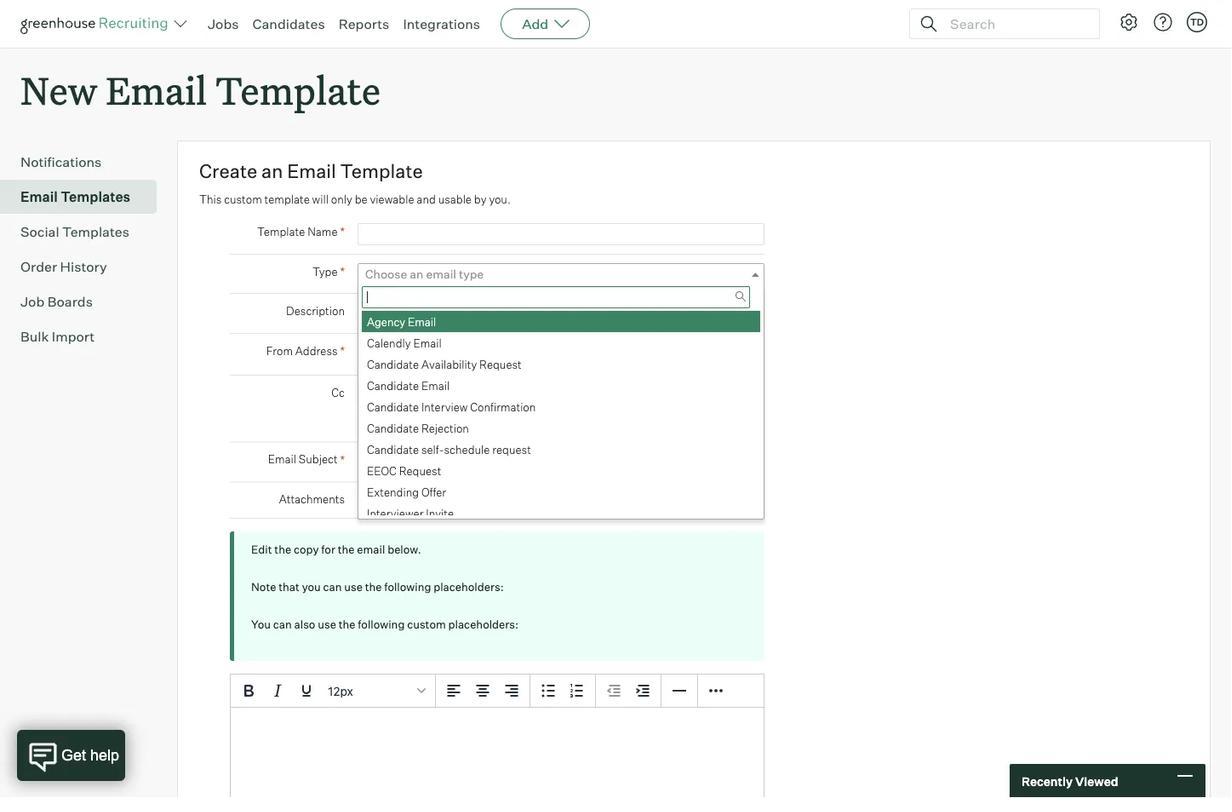 Task type: describe. For each thing, give the bounding box(es) containing it.
boards
[[47, 293, 93, 310]]

viewed
[[1076, 774, 1119, 789]]

1 vertical spatial use
[[318, 618, 336, 631]]

placeholders: for note that you can use the following placeholders:
[[434, 580, 504, 594]]

email subject *
[[268, 452, 345, 467]]

bulk
[[20, 328, 49, 345]]

5 candidate from the top
[[367, 443, 419, 456]]

you.
[[489, 193, 511, 206]]

offer
[[422, 485, 446, 499]]

Search text field
[[946, 11, 1084, 36]]

choose an email type link
[[358, 263, 765, 285]]

type
[[459, 267, 484, 282]]

candidates
[[253, 15, 325, 32]]

candidate's recruiter
[[371, 418, 481, 432]]

name
[[308, 225, 338, 238]]

job boards
[[20, 293, 93, 310]]

agency email calendly email candidate availability request candidate email candidate interview confirmation candidate rejection candidate self-schedule request eeoc request extending offer interviewer invite
[[367, 315, 536, 520]]

0 vertical spatial template
[[216, 65, 381, 115]]

reports link
[[339, 15, 390, 32]]

viewable
[[370, 193, 414, 206]]

social templates link
[[20, 222, 150, 242]]

{{my_email_address}}
[[365, 348, 509, 363]]

new
[[20, 65, 97, 115]]

1 toolbar from the left
[[436, 675, 531, 708]]

by
[[474, 193, 487, 206]]

add button
[[501, 9, 590, 39]]

greenhouse recruiting image
[[20, 14, 174, 34]]

Template Name text field
[[358, 223, 765, 245]]

request
[[493, 443, 531, 456]]

jobs link
[[208, 15, 239, 32]]

will
[[312, 193, 329, 206]]

template inside template name *
[[257, 225, 305, 238]]

integrations link
[[403, 15, 481, 32]]

1 vertical spatial template
[[340, 159, 423, 183]]

invite
[[426, 507, 454, 520]]

jobs
[[208, 15, 239, 32]]

from
[[266, 344, 293, 357]]

12px
[[328, 684, 353, 698]]

description
[[286, 304, 345, 317]]

order history link
[[20, 257, 150, 277]]

attachments
[[279, 493, 345, 506]]

3 toolbar from the left
[[596, 675, 662, 708]]

only
[[331, 193, 352, 206]]

candidate's
[[371, 418, 432, 432]]

email templates
[[20, 188, 130, 205]]

below.
[[388, 543, 421, 556]]

{{my_email_address}} link
[[358, 343, 752, 367]]

import
[[52, 328, 95, 345]]

Description text field
[[358, 303, 765, 325]]

an for choose
[[410, 267, 424, 282]]

notifications link
[[20, 152, 150, 172]]

you
[[302, 580, 321, 594]]

edit
[[251, 543, 272, 556]]

an for create
[[262, 159, 283, 183]]

create an email template
[[199, 159, 423, 183]]

that
[[279, 580, 300, 594]]

templates for social templates
[[62, 223, 129, 240]]

bulk import
[[20, 328, 95, 345]]

subject
[[299, 452, 338, 466]]

from address *
[[266, 343, 345, 358]]

you
[[251, 618, 271, 631]]

notifications
[[20, 153, 102, 171]]

order history
[[20, 258, 107, 275]]

templates for email templates
[[61, 188, 130, 205]]

12px button
[[321, 676, 432, 705]]

agency
[[367, 315, 406, 329]]

and
[[417, 193, 436, 206]]

choose an email type
[[365, 267, 484, 282]]

rejection
[[422, 421, 469, 435]]

new email template
[[20, 65, 381, 115]]

Email Subject text field
[[358, 451, 765, 473]]

template name *
[[257, 224, 345, 239]]

be
[[355, 193, 368, 206]]

0 vertical spatial use
[[344, 580, 363, 594]]

2 * from the top
[[340, 264, 345, 279]]

configure image
[[1119, 12, 1140, 32]]



Task type: locate. For each thing, give the bounding box(es) containing it.
use right also
[[318, 618, 336, 631]]

1 horizontal spatial an
[[410, 267, 424, 282]]

can
[[323, 580, 342, 594], [273, 618, 292, 631]]

type
[[313, 265, 338, 278]]

toolbar
[[436, 675, 531, 708], [531, 675, 596, 708], [596, 675, 662, 708]]

12px toolbar
[[231, 675, 436, 708]]

templates
[[61, 188, 130, 205], [62, 223, 129, 240]]

template down candidates "link"
[[216, 65, 381, 115]]

following
[[384, 580, 431, 594], [358, 618, 405, 631]]

* for template name *
[[340, 224, 345, 239]]

can right 'you'
[[273, 618, 292, 631]]

copy
[[294, 543, 319, 556]]

template up viewable
[[340, 159, 423, 183]]

placeholders:
[[434, 580, 504, 594], [449, 618, 519, 631]]

email templates link
[[20, 187, 150, 207]]

0 horizontal spatial an
[[262, 159, 283, 183]]

integrations
[[403, 15, 481, 32]]

1 vertical spatial request
[[399, 464, 442, 478]]

0 horizontal spatial custom
[[224, 193, 262, 206]]

request up "confirmation"
[[480, 357, 522, 371]]

choose
[[365, 267, 407, 282]]

the up you can also use the following custom placeholders:
[[365, 580, 382, 594]]

job boards link
[[20, 291, 150, 312]]

0 horizontal spatial email
[[357, 543, 385, 556]]

following down note that you can use the following placeholders:
[[358, 618, 405, 631]]

address
[[295, 344, 338, 357]]

templates inside "link"
[[62, 223, 129, 240]]

an right "choose"
[[410, 267, 424, 282]]

note that you can use the following placeholders:
[[251, 580, 504, 594]]

1 vertical spatial placeholders:
[[449, 618, 519, 631]]

0 vertical spatial custom
[[224, 193, 262, 206]]

3 candidate from the top
[[367, 400, 419, 414]]

placeholders: down invite
[[434, 580, 504, 594]]

* right "address" at the top left of the page
[[340, 343, 345, 358]]

12px group
[[231, 675, 764, 708]]

bulk import link
[[20, 326, 150, 347]]

usable
[[438, 193, 472, 206]]

1 horizontal spatial can
[[323, 580, 342, 594]]

3 * from the top
[[340, 343, 345, 358]]

td button
[[1184, 9, 1211, 36]]

email
[[426, 267, 457, 282], [357, 543, 385, 556]]

1 horizontal spatial email
[[426, 267, 457, 282]]

eeoc
[[367, 464, 397, 478]]

extending
[[367, 485, 419, 499]]

4 * from the top
[[340, 452, 345, 467]]

0 vertical spatial an
[[262, 159, 283, 183]]

recently
[[1022, 774, 1073, 789]]

interview
[[422, 400, 468, 414]]

availability
[[422, 357, 477, 371]]

calendly
[[367, 336, 411, 350]]

the right also
[[339, 618, 356, 631]]

this
[[199, 193, 222, 206]]

the
[[275, 543, 291, 556], [338, 543, 355, 556], [365, 580, 382, 594], [339, 618, 356, 631]]

1 vertical spatial an
[[410, 267, 424, 282]]

template down template on the left of the page
[[257, 225, 305, 238]]

* right type
[[340, 264, 345, 279]]

create
[[199, 159, 258, 183]]

placeholders: up 12px group in the bottom of the page
[[449, 618, 519, 631]]

2 toolbar from the left
[[531, 675, 596, 708]]

1 vertical spatial email
[[357, 543, 385, 556]]

0 vertical spatial placeholders:
[[434, 580, 504, 594]]

custom down note that you can use the following placeholders:
[[407, 618, 446, 631]]

None file field
[[358, 491, 573, 510]]

0 vertical spatial can
[[323, 580, 342, 594]]

can right you
[[323, 580, 342, 594]]

candidates link
[[253, 15, 325, 32]]

template
[[216, 65, 381, 115], [340, 159, 423, 183], [257, 225, 305, 238]]

edit the copy for the email below.
[[251, 543, 421, 556]]

type *
[[313, 264, 345, 279]]

1 candidate from the top
[[367, 357, 419, 371]]

td button
[[1187, 12, 1208, 32]]

0 vertical spatial following
[[384, 580, 431, 594]]

* right the subject
[[340, 452, 345, 467]]

0 vertical spatial email
[[426, 267, 457, 282]]

td
[[1191, 16, 1205, 28]]

* for email subject *
[[340, 452, 345, 467]]

None text field
[[362, 286, 750, 309], [359, 386, 747, 407], [362, 286, 750, 309], [359, 386, 747, 407]]

the right edit
[[275, 543, 291, 556]]

order
[[20, 258, 57, 275]]

0 horizontal spatial can
[[273, 618, 292, 631]]

1 vertical spatial templates
[[62, 223, 129, 240]]

use down edit the copy for the email below.
[[344, 580, 363, 594]]

0 vertical spatial templates
[[61, 188, 130, 205]]

placeholders: for you can also use the following custom placeholders:
[[449, 618, 519, 631]]

recently viewed
[[1022, 774, 1119, 789]]

schedule
[[444, 443, 490, 456]]

1 horizontal spatial use
[[344, 580, 363, 594]]

0 horizontal spatial request
[[399, 464, 442, 478]]

this custom template will only be viewable and usable by you.
[[199, 193, 511, 206]]

0 vertical spatial request
[[480, 357, 522, 371]]

2 candidate from the top
[[367, 379, 419, 392]]

* right name
[[340, 224, 345, 239]]

for
[[321, 543, 336, 556]]

email left "type"
[[426, 267, 457, 282]]

use
[[344, 580, 363, 594], [318, 618, 336, 631]]

job
[[20, 293, 45, 310]]

recruiter
[[434, 418, 481, 432]]

email inside email subject *
[[268, 452, 296, 466]]

social templates
[[20, 223, 129, 240]]

0 horizontal spatial use
[[318, 618, 336, 631]]

interviewer
[[367, 507, 424, 520]]

you can also use the following custom placeholders:
[[251, 618, 519, 631]]

the right "for"
[[338, 543, 355, 556]]

an
[[262, 159, 283, 183], [410, 267, 424, 282]]

request down self- on the left bottom
[[399, 464, 442, 478]]

2 vertical spatial template
[[257, 225, 305, 238]]

custom down create at the top left of page
[[224, 193, 262, 206]]

*
[[340, 224, 345, 239], [340, 264, 345, 279], [340, 343, 345, 358], [340, 452, 345, 467]]

social
[[20, 223, 59, 240]]

an up template on the left of the page
[[262, 159, 283, 183]]

1 horizontal spatial custom
[[407, 618, 446, 631]]

note
[[251, 580, 276, 594]]

* for from address *
[[340, 343, 345, 358]]

4 candidate from the top
[[367, 421, 419, 435]]

following down below.
[[384, 580, 431, 594]]

confirmation
[[470, 400, 536, 414]]

candidate
[[367, 357, 419, 371], [367, 379, 419, 392], [367, 400, 419, 414], [367, 421, 419, 435], [367, 443, 419, 456]]

history
[[60, 258, 107, 275]]

templates up social templates "link"
[[61, 188, 130, 205]]

reports
[[339, 15, 390, 32]]

1 vertical spatial following
[[358, 618, 405, 631]]

cc
[[332, 386, 345, 399]]

1 vertical spatial custom
[[407, 618, 446, 631]]

1 * from the top
[[340, 224, 345, 239]]

also
[[294, 618, 316, 631]]

1 vertical spatial can
[[273, 618, 292, 631]]

custom
[[224, 193, 262, 206], [407, 618, 446, 631]]

self-
[[422, 443, 444, 456]]

email
[[106, 65, 207, 115], [287, 159, 336, 183], [20, 188, 58, 205], [408, 315, 436, 329], [414, 336, 442, 350], [422, 379, 450, 392], [268, 452, 296, 466]]

templates up order history link
[[62, 223, 129, 240]]

request
[[480, 357, 522, 371], [399, 464, 442, 478]]

Candidate's Recruiter checkbox
[[358, 418, 369, 429]]

template
[[265, 193, 310, 206]]

email left below.
[[357, 543, 385, 556]]

add
[[522, 15, 549, 32]]

1 horizontal spatial request
[[480, 357, 522, 371]]



Task type: vqa. For each thing, say whether or not it's contained in the screenshot.
{{MY_EMAIL_ADDRESS}}
yes



